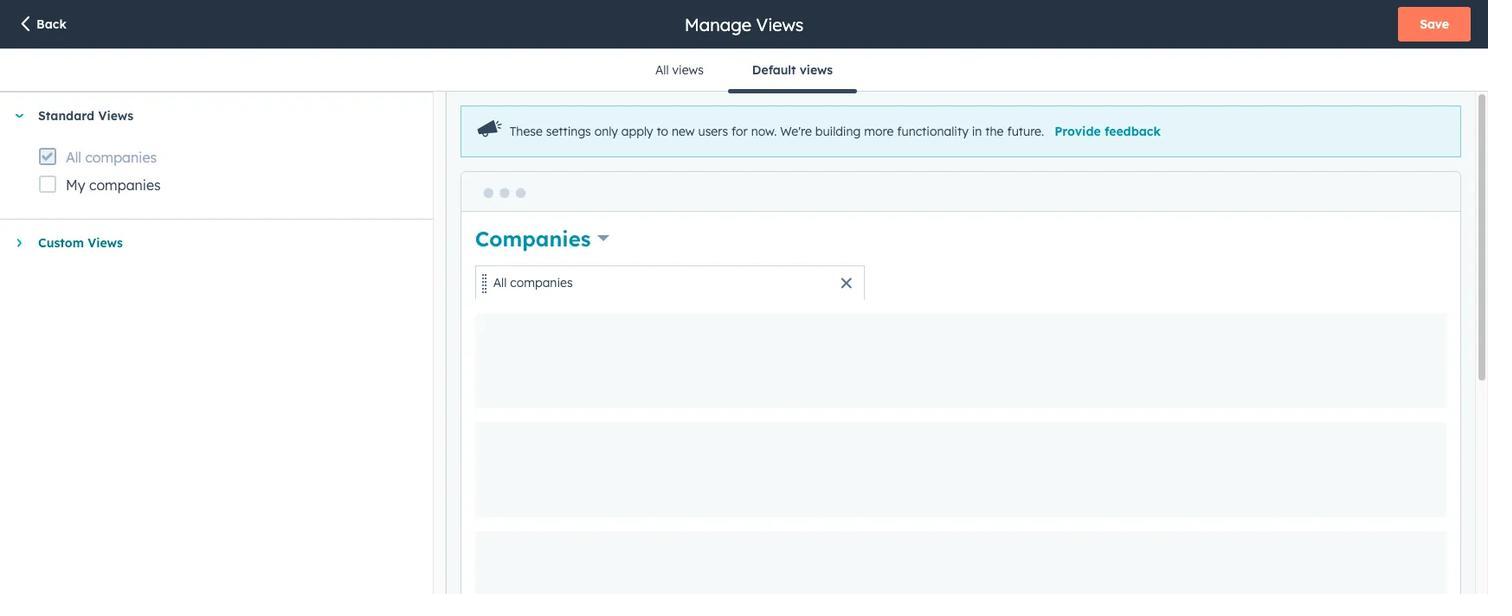 Task type: describe. For each thing, give the bounding box(es) containing it.
views for standard views
[[98, 108, 133, 124]]

all inside button
[[655, 62, 669, 78]]

now.
[[751, 124, 777, 140]]

standard views
[[38, 108, 133, 124]]

1 vertical spatial companies
[[89, 177, 161, 194]]

back link
[[17, 15, 67, 35]]

save
[[1420, 16, 1449, 32]]

companies
[[475, 226, 591, 252]]

functionality
[[897, 124, 969, 140]]

all inside button
[[493, 275, 507, 291]]

views for manage views
[[756, 13, 804, 35]]

provide
[[1055, 124, 1101, 140]]

provide feedback button
[[1055, 124, 1161, 140]]

more
[[864, 124, 894, 140]]

caret image for standard
[[14, 114, 24, 118]]

custom views
[[38, 235, 123, 251]]

all views button
[[631, 49, 728, 91]]

views for custom views
[[88, 235, 123, 251]]

only
[[595, 124, 618, 140]]

default views
[[752, 62, 833, 78]]

companies inside button
[[510, 275, 573, 291]]

back
[[36, 16, 67, 32]]

these
[[510, 124, 543, 140]]

provide feedback
[[1055, 124, 1161, 140]]

companies button
[[475, 224, 609, 253]]

building
[[815, 124, 861, 140]]

page section element
[[0, 0, 1488, 48]]

manage
[[685, 13, 752, 35]]

feedback
[[1105, 124, 1161, 140]]

all views
[[655, 62, 704, 78]]

default views button
[[728, 49, 857, 93]]

0 vertical spatial companies
[[85, 149, 157, 166]]



Task type: locate. For each thing, give the bounding box(es) containing it.
views right default
[[800, 62, 833, 78]]

0 vertical spatial views
[[756, 13, 804, 35]]

views up default
[[756, 13, 804, 35]]

views right standard
[[98, 108, 133, 124]]

views
[[756, 13, 804, 35], [98, 108, 133, 124], [88, 235, 123, 251]]

1 vertical spatial views
[[98, 108, 133, 124]]

settings
[[546, 124, 591, 140]]

caret image left standard
[[14, 114, 24, 118]]

1 vertical spatial all companies
[[493, 275, 573, 291]]

2 vertical spatial views
[[88, 235, 123, 251]]

navigation containing all views
[[631, 49, 857, 93]]

default
[[752, 62, 796, 78]]

2 vertical spatial companies
[[510, 275, 573, 291]]

0 vertical spatial all companies
[[66, 149, 157, 166]]

all companies down the companies
[[493, 275, 573, 291]]

users
[[698, 124, 728, 140]]

caret image for custom
[[17, 238, 21, 248]]

to
[[657, 124, 668, 140]]

1 horizontal spatial views
[[800, 62, 833, 78]]

views inside button
[[800, 62, 833, 78]]

all up to
[[655, 62, 669, 78]]

1 vertical spatial caret image
[[17, 238, 21, 248]]

custom
[[38, 235, 84, 251]]

0 vertical spatial caret image
[[14, 114, 24, 118]]

new
[[672, 124, 695, 140]]

views down manage
[[672, 62, 704, 78]]

0 horizontal spatial all
[[66, 149, 81, 166]]

we're
[[780, 124, 812, 140]]

save button
[[1398, 7, 1471, 42]]

1 horizontal spatial all
[[493, 275, 507, 291]]

all up my on the top left of the page
[[66, 149, 81, 166]]

my companies
[[66, 177, 161, 194]]

2 vertical spatial all
[[493, 275, 507, 291]]

all companies button
[[475, 265, 865, 300]]

companies right my on the top left of the page
[[89, 177, 161, 194]]

custom views button
[[0, 220, 415, 267]]

manage views
[[685, 13, 804, 35]]

views inside page section element
[[756, 13, 804, 35]]

caret image inside standard views dropdown button
[[14, 114, 24, 118]]

these settings only apply to new users for now. we're building more functionality in the future.
[[510, 124, 1044, 140]]

for
[[732, 124, 748, 140]]

0 horizontal spatial views
[[672, 62, 704, 78]]

1 views from the left
[[672, 62, 704, 78]]

1 horizontal spatial all companies
[[493, 275, 573, 291]]

views inside custom views dropdown button
[[88, 235, 123, 251]]

future.
[[1007, 124, 1044, 140]]

companies down companies popup button
[[510, 275, 573, 291]]

the
[[986, 124, 1004, 140]]

standard views button
[[0, 93, 415, 139]]

0 vertical spatial all
[[655, 62, 669, 78]]

all companies inside button
[[493, 275, 573, 291]]

views inside button
[[672, 62, 704, 78]]

companies up my companies
[[85, 149, 157, 166]]

caret image left custom
[[17, 238, 21, 248]]

in
[[972, 124, 982, 140]]

views right custom
[[88, 235, 123, 251]]

views for all views
[[672, 62, 704, 78]]

2 horizontal spatial all
[[655, 62, 669, 78]]

all
[[655, 62, 669, 78], [66, 149, 81, 166], [493, 275, 507, 291]]

caret image inside custom views dropdown button
[[17, 238, 21, 248]]

views inside standard views dropdown button
[[98, 108, 133, 124]]

my
[[66, 177, 85, 194]]

all down the companies
[[493, 275, 507, 291]]

all companies
[[66, 149, 157, 166], [493, 275, 573, 291]]

2 views from the left
[[800, 62, 833, 78]]

standard
[[38, 108, 95, 124]]

views
[[672, 62, 704, 78], [800, 62, 833, 78]]

navigation
[[631, 49, 857, 93]]

0 horizontal spatial all companies
[[66, 149, 157, 166]]

apply
[[621, 124, 653, 140]]

caret image
[[14, 114, 24, 118], [17, 238, 21, 248]]

all companies up my companies
[[66, 149, 157, 166]]

companies
[[85, 149, 157, 166], [89, 177, 161, 194], [510, 275, 573, 291]]

1 vertical spatial all
[[66, 149, 81, 166]]

views for default views
[[800, 62, 833, 78]]



Task type: vqa. For each thing, say whether or not it's contained in the screenshot.
Notifications 'image' on the right top
no



